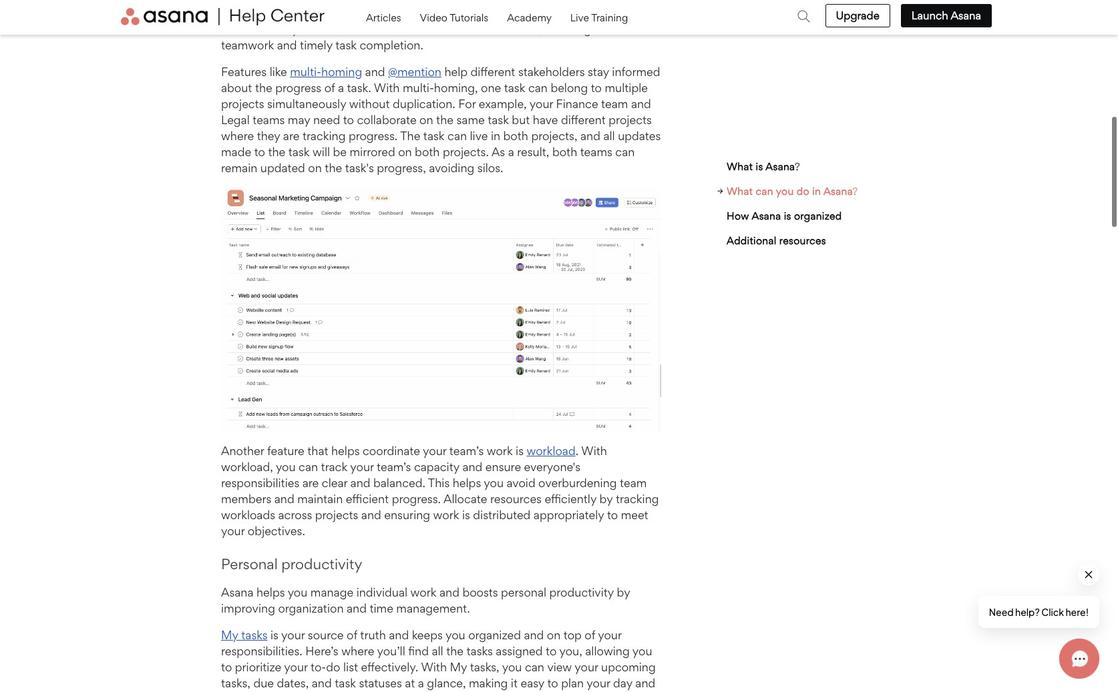 Task type: locate. For each thing, give the bounding box(es) containing it.
asana? up how asana is organized link
[[824, 185, 858, 198]]

and up across
[[274, 493, 294, 507]]

is down 'allocate'
[[462, 509, 470, 523]]

mirrored
[[350, 145, 395, 159]]

tracking down need
[[303, 129, 346, 143]]

asana help center help center home page image
[[121, 8, 220, 25], [223, 8, 325, 25]]

do inside is your source of truth and keeps you organized and on top of your responsibilities. here's where you'll find all the tasks assigned to you, allowing you to prioritize your to-do list effectively. with my tasks, you can view your upcoming tasks, due dates, and task statuses at a glance, making it easy to plan your day and ensure you're focusing on the most critical work. learn how to
[[326, 661, 340, 675]]

0 horizontal spatial a
[[338, 81, 344, 95]]

0 vertical spatial ensure
[[486, 461, 521, 475]]

0 horizontal spatial multi-
[[290, 64, 321, 79]]

0 horizontal spatial by
[[600, 493, 613, 507]]

1 horizontal spatial organized
[[795, 210, 842, 223]]

training
[[592, 11, 628, 24]]

where inside is your source of truth and keeps you organized and on top of your responsibilities. here's where you'll find all the tasks assigned to you, allowing you to prioritize your to-do list effectively. with my tasks, you can view your upcoming tasks, due dates, and task statuses at a glance, making it easy to plan your day and ensure you're focusing on the most critical work. learn how to
[[342, 645, 374, 659]]

organized up assigned
[[469, 629, 521, 643]]

of right 'top'
[[585, 629, 596, 643]]

your right track
[[350, 461, 374, 475]]

the down "be"
[[325, 161, 342, 175]]

1 horizontal spatial different
[[561, 113, 606, 127]]

projects.
[[443, 145, 489, 159]]

balanced.
[[374, 477, 426, 491]]

task down example,
[[488, 113, 509, 127]]

of down features like multi-homing and @mention
[[325, 81, 335, 95]]

additional resources link
[[718, 229, 879, 253]]

can down what is asana? on the top right
[[756, 185, 774, 198]]

1 horizontal spatial tracking
[[616, 493, 659, 507]]

a inside is your source of truth and keeps you organized and on top of your responsibilities. here's where you'll find all the tasks assigned to you, allowing you to prioritize your to-do list effectively. with my tasks, you can view your upcoming tasks, due dates, and task statuses at a glance, making it easy to plan your day and ensure you're focusing on the most critical work. learn how to
[[418, 677, 424, 691]]

0 vertical spatial team
[[601, 97, 628, 111]]

1 horizontal spatial of
[[347, 629, 357, 643]]

appropriately
[[534, 509, 604, 523]]

ensure up avoid
[[486, 461, 521, 475]]

my inside is your source of truth and keeps you organized and on top of your responsibilities. here's where you'll find all the tasks assigned to you, allowing you to prioritize your to-do list effectively. with my tasks, you can view your upcoming tasks, due dates, and task statuses at a glance, making it easy to plan your day and ensure you're focusing on the most critical work. learn how to
[[450, 661, 467, 675]]

1 horizontal spatial all
[[604, 129, 615, 143]]

with right .
[[582, 445, 607, 459]]

stay
[[588, 64, 609, 79]]

0 horizontal spatial organized
[[469, 629, 521, 643]]

2 vertical spatial with
[[421, 661, 447, 675]]

resources down how asana is organized link
[[780, 235, 827, 247]]

2 vertical spatial projects
[[315, 509, 358, 523]]

live
[[571, 11, 589, 24]]

individual
[[357, 586, 408, 600]]

0 vertical spatial in
[[479, 22, 489, 36]]

1 vertical spatial ensuring
[[384, 509, 430, 523]]

are inside the help different stakeholders stay informed about the progress of a task. with multi-homing, one task can belong to multiple projects simultaneously without duplication. for example, your finance team and legal teams may need to collaborate on the same task but have different projects where they are tracking progress. the task can live in both projects, and all updates made to the task will be mirrored on both projects. as a result, both teams can remain updated on the task's progress, avoiding silos.
[[283, 129, 300, 143]]

what inside "link"
[[727, 185, 753, 198]]

updated
[[261, 161, 305, 175]]

with
[[391, 22, 414, 36]]

ensuring
[[545, 22, 591, 36], [384, 509, 430, 523]]

team down multiple
[[601, 97, 628, 111]]

your up allowing
[[598, 629, 622, 643]]

1 horizontal spatial a
[[418, 677, 424, 691]]

progress. up mirrored
[[349, 129, 398, 143]]

as
[[492, 145, 505, 159]]

and up you'll
[[389, 629, 409, 643]]

to inside asana allows you to collaborate with teammates in real-time, ensuring seamless teamwork and timely task completion.
[[315, 22, 326, 36]]

resources down avoid
[[490, 493, 542, 507]]

1 vertical spatial by
[[617, 586, 630, 600]]

is left workload at the bottom
[[516, 445, 524, 459]]

you up it
[[502, 661, 522, 675]]

1 horizontal spatial team's
[[450, 445, 484, 459]]

projects down maintain
[[315, 509, 358, 523]]

0 vertical spatial asana?
[[766, 160, 801, 173]]

2 horizontal spatial of
[[585, 629, 596, 643]]

1 vertical spatial organized
[[469, 629, 521, 643]]

0 vertical spatial by
[[600, 493, 613, 507]]

0 horizontal spatial where
[[221, 129, 254, 143]]

time,
[[516, 22, 542, 36]]

0 vertical spatial tracking
[[303, 129, 346, 143]]

helps up improving
[[257, 586, 285, 600]]

stakeholders
[[518, 64, 585, 79]]

asana?
[[766, 160, 801, 173], [824, 185, 858, 198]]

1 vertical spatial work
[[433, 509, 459, 523]]

0 vertical spatial teams
[[253, 113, 285, 127]]

tasks, up making
[[470, 661, 500, 675]]

0 vertical spatial team's
[[450, 445, 484, 459]]

with inside is your source of truth and keeps you organized and on top of your responsibilities. here's where you'll find all the tasks assigned to you, allowing you to prioritize your to-do list effectively. with my tasks, you can view your upcoming tasks, due dates, and task statuses at a glance, making it easy to plan your day and ensure you're focusing on the most critical work. learn how to
[[421, 661, 447, 675]]

1 horizontal spatial ensure
[[486, 461, 521, 475]]

0 vertical spatial ensuring
[[545, 22, 591, 36]]

can inside is your source of truth and keeps you organized and on top of your responsibilities. here's where you'll find all the tasks assigned to you, allowing you to prioritize your to-do list effectively. with my tasks, you can view your upcoming tasks, due dates, and task statuses at a glance, making it easy to plan your day and ensure you're focusing on the most critical work. learn how to
[[525, 661, 545, 675]]

personal
[[501, 586, 547, 600]]

2 vertical spatial a
[[418, 677, 424, 691]]

do inside "link"
[[797, 185, 810, 198]]

progress.
[[349, 129, 398, 143], [392, 493, 441, 507]]

0 horizontal spatial of
[[325, 81, 335, 95]]

can down "that"
[[299, 461, 318, 475]]

2 horizontal spatial both
[[553, 145, 578, 159]]

to down easy on the left bottom
[[539, 693, 550, 693]]

homing,
[[434, 81, 478, 95]]

help
[[445, 64, 468, 79]]

progress,
[[377, 161, 426, 175]]

progress. down balanced.
[[392, 493, 441, 507]]

1 horizontal spatial with
[[421, 661, 447, 675]]

collaborate
[[329, 22, 388, 36], [357, 113, 417, 127]]

ensure down due
[[221, 693, 257, 693]]

and inside asana allows you to collaborate with teammates in real-time, ensuring seamless teamwork and timely task completion.
[[277, 38, 297, 52]]

both down projects,
[[553, 145, 578, 159]]

your
[[530, 97, 553, 111], [423, 445, 447, 459], [350, 461, 374, 475], [221, 525, 245, 539], [281, 629, 305, 643], [598, 629, 622, 643], [284, 661, 308, 675], [575, 661, 598, 675], [587, 677, 611, 691]]

task
[[336, 38, 357, 52], [504, 81, 526, 95], [488, 113, 509, 127], [424, 129, 445, 143], [289, 145, 310, 159], [335, 677, 356, 691]]

0 horizontal spatial ensure
[[221, 693, 257, 693]]

0 vertical spatial tasks,
[[470, 661, 500, 675]]

is
[[756, 160, 764, 173], [784, 210, 792, 223], [516, 445, 524, 459], [462, 509, 470, 523], [271, 629, 279, 643]]

2 vertical spatial in
[[813, 185, 821, 198]]

1 vertical spatial multi-
[[403, 81, 434, 95]]

in up as
[[491, 129, 501, 143]]

on down duplication.
[[420, 113, 433, 127]]

in up how asana is organized link
[[813, 185, 821, 198]]

1 horizontal spatial asana?
[[824, 185, 858, 198]]

due
[[254, 677, 274, 691]]

helps
[[331, 445, 360, 459], [453, 477, 481, 491], [257, 586, 285, 600]]

1 horizontal spatial resources
[[780, 235, 827, 247]]

all inside the help different stakeholders stay informed about the progress of a task. with multi-homing, one task can belong to multiple projects simultaneously without duplication. for example, your finance team and legal teams may need to collaborate on the same task but have different projects where they are tracking progress. the task can live in both projects, and all updates made to the task will be mirrored on both projects. as a result, both teams can remain updated on the task's progress, avoiding silos.
[[604, 129, 615, 143]]

1 vertical spatial ensure
[[221, 693, 257, 693]]

teamwork
[[221, 38, 274, 52]]

my tasks link
[[221, 629, 268, 643]]

real-
[[492, 22, 516, 36]]

plan
[[561, 677, 584, 691]]

helps inside . with workload, you can track your team's capacity and ensure everyone's responsibilities are clear and balanced. this helps you avoid overburdening team members and maintain efficient progress. allocate resources efficiently by tracking workloads across projects and ensuring work is distributed appropriately to meet your objectives.
[[453, 477, 481, 491]]

to left meet
[[607, 509, 618, 523]]

work
[[487, 445, 513, 459], [433, 509, 459, 523], [411, 586, 437, 600]]

team inside . with workload, you can track your team's capacity and ensure everyone's responsibilities are clear and balanced. this helps you avoid overburdening team members and maintain efficient progress. allocate resources efficiently by tracking workloads across projects and ensuring work is distributed appropriately to meet your objectives.
[[620, 477, 647, 491]]

of
[[325, 81, 335, 95], [347, 629, 357, 643], [585, 629, 596, 643]]

live training link
[[571, 8, 628, 27]]

1 horizontal spatial do
[[797, 185, 810, 198]]

0 vertical spatial helps
[[331, 445, 360, 459]]

and up focusing
[[312, 677, 332, 691]]

and up 'allocate'
[[463, 461, 483, 475]]

all left updates
[[604, 129, 615, 143]]

allowing
[[586, 645, 630, 659]]

projects down "about"
[[221, 97, 264, 111]]

what is asana? link
[[718, 154, 879, 179]]

to right need
[[343, 113, 354, 127]]

on left 'top'
[[547, 629, 561, 643]]

you'll
[[377, 645, 405, 659]]

different up one
[[471, 64, 516, 79]]

0 horizontal spatial tasks,
[[221, 677, 251, 691]]

responsibilities.
[[221, 645, 303, 659]]

0 horizontal spatial in
[[479, 22, 489, 36]]

resources
[[780, 235, 827, 247], [490, 493, 542, 507]]

2 horizontal spatial in
[[813, 185, 821, 198]]

0 horizontal spatial my
[[221, 629, 238, 643]]

1 vertical spatial tracking
[[616, 493, 659, 507]]

tasks, down prioritize
[[221, 677, 251, 691]]

0 horizontal spatial with
[[374, 81, 400, 95]]

manage
[[311, 586, 354, 600]]

2 horizontal spatial projects
[[609, 113, 652, 127]]

ensure
[[486, 461, 521, 475], [221, 693, 257, 693]]

organized down what can you do in asana? "link"
[[795, 210, 842, 223]]

clear
[[322, 477, 348, 491]]

in inside asana allows you to collaborate with teammates in real-time, ensuring seamless teamwork and timely task completion.
[[479, 22, 489, 36]]

0 horizontal spatial projects
[[221, 97, 264, 111]]

0 vertical spatial do
[[797, 185, 810, 198]]

my tasks
[[221, 629, 268, 643]]

0 horizontal spatial team's
[[377, 461, 411, 475]]

work up avoid
[[487, 445, 513, 459]]

helps up 'allocate'
[[453, 477, 481, 491]]

resources inside the additional resources 'link'
[[780, 235, 827, 247]]

1 horizontal spatial ensuring
[[545, 22, 591, 36]]

multi- down @mention link
[[403, 81, 434, 95]]

you inside asana helps you manage individual work and boosts personal productivity by improving organization and time management.
[[288, 586, 308, 600]]

1 vertical spatial team
[[620, 477, 647, 491]]

1 vertical spatial helps
[[453, 477, 481, 491]]

where up list
[[342, 645, 374, 659]]

are up maintain
[[303, 477, 319, 491]]

can down stakeholders
[[528, 81, 548, 95]]

1 vertical spatial a
[[508, 145, 514, 159]]

1 asana help center help center home page image from the left
[[121, 8, 220, 25]]

1 what from the top
[[727, 160, 753, 173]]

0 vertical spatial productivity
[[282, 556, 362, 574]]

1 vertical spatial where
[[342, 645, 374, 659]]

a
[[338, 81, 344, 95], [508, 145, 514, 159], [418, 677, 424, 691]]

0 horizontal spatial tasks
[[241, 629, 268, 643]]

asana allows you to collaborate with teammates in real-time, ensuring seamless teamwork and timely task completion.
[[221, 22, 642, 52]]

list
[[343, 661, 358, 675]]

2 horizontal spatial with
[[582, 445, 607, 459]]

0 horizontal spatial resources
[[490, 493, 542, 507]]

1 vertical spatial different
[[561, 113, 606, 127]]

with up glance,
[[421, 661, 447, 675]]

collaborate inside the help different stakeholders stay informed about the progress of a task. with multi-homing, one task can belong to multiple projects simultaneously without duplication. for example, your finance team and legal teams may need to collaborate on the same task but have different projects where they are tracking progress. the task can live in both projects, and all updates made to the task will be mirrored on both projects. as a result, both teams can remain updated on the task's progress, avoiding silos.
[[357, 113, 417, 127]]

team's inside . with workload, you can track your team's capacity and ensure everyone's responsibilities are clear and balanced. this helps you avoid overburdening team members and maintain efficient progress. allocate resources efficiently by tracking workloads across projects and ensuring work is distributed appropriately to meet your objectives.
[[377, 461, 411, 475]]

1 horizontal spatial asana help center help center home page image
[[223, 8, 325, 25]]

team's
[[450, 445, 484, 459], [377, 461, 411, 475]]

are
[[283, 129, 300, 143], [303, 477, 319, 491]]

duplication.
[[393, 97, 456, 111]]

asana up improving
[[221, 586, 254, 600]]

your inside the help different stakeholders stay informed about the progress of a task. with multi-homing, one task can belong to multiple projects simultaneously without duplication. for example, your finance team and legal teams may need to collaborate on the same task but have different projects where they are tracking progress. the task can live in both projects, and all updates made to the task will be mirrored on both projects. as a result, both teams can remain updated on the task's progress, avoiding silos.
[[530, 97, 553, 111]]

0 vertical spatial what
[[727, 160, 753, 173]]

are down may
[[283, 129, 300, 143]]

projects,
[[532, 129, 578, 143]]

collaborate inside asana allows you to collaborate with teammates in real-time, ensuring seamless teamwork and timely task completion.
[[329, 22, 388, 36]]

task right the
[[424, 129, 445, 143]]

you inside asana allows you to collaborate with teammates in real-time, ensuring seamless teamwork and timely task completion.
[[292, 22, 312, 36]]

task down list
[[335, 677, 356, 691]]

1 vertical spatial productivity
[[550, 586, 614, 600]]

is inside . with workload, you can track your team's capacity and ensure everyone's responsibilities are clear and balanced. this helps you avoid overburdening team members and maintain efficient progress. allocate resources efficiently by tracking workloads across projects and ensuring work is distributed appropriately to meet your objectives.
[[462, 509, 470, 523]]

silos.
[[478, 161, 504, 175]]

in left real-
[[479, 22, 489, 36]]

helps inside asana helps you manage individual work and boosts personal productivity by improving organization and time management.
[[257, 586, 285, 600]]

be
[[333, 145, 347, 159]]

are inside . with workload, you can track your team's capacity and ensure everyone's responsibilities are clear and balanced. this helps you avoid overburdening team members and maintain efficient progress. allocate resources efficiently by tracking workloads across projects and ensuring work is distributed appropriately to meet your objectives.
[[303, 477, 319, 491]]

same
[[457, 113, 485, 127]]

updates
[[618, 129, 661, 143]]

can
[[528, 81, 548, 95], [448, 129, 467, 143], [616, 145, 635, 159], [756, 185, 774, 198], [299, 461, 318, 475], [525, 661, 545, 675]]

asana? inside "link"
[[824, 185, 858, 198]]

legal
[[221, 113, 250, 127]]

0 horizontal spatial all
[[432, 645, 444, 659]]

by up allowing
[[617, 586, 630, 600]]

2 vertical spatial helps
[[257, 586, 285, 600]]

you up how asana is organized
[[776, 185, 794, 198]]

do left list
[[326, 661, 340, 675]]

do
[[797, 185, 810, 198], [326, 661, 340, 675]]

can inside . with workload, you can track your team's capacity and ensure everyone's responsibilities are clear and balanced. this helps you avoid overburdening team members and maintain efficient progress. allocate resources efficiently by tracking workloads across projects and ensuring work is distributed appropriately to meet your objectives.
[[299, 461, 318, 475]]

but
[[512, 113, 530, 127]]

a down homing
[[338, 81, 344, 95]]

different down finance
[[561, 113, 606, 127]]

teams up they
[[253, 113, 285, 127]]

0 horizontal spatial different
[[471, 64, 516, 79]]

you inside "link"
[[776, 185, 794, 198]]

1 vertical spatial are
[[303, 477, 319, 491]]

with inside the help different stakeholders stay informed about the progress of a task. with multi-homing, one task can belong to multiple projects simultaneously without duplication. for example, your finance team and legal teams may need to collaborate on the same task but have different projects where they are tracking progress. the task can live in both projects, and all updates made to the task will be mirrored on both projects. as a result, both teams can remain updated on the task's progress, avoiding silos.
[[374, 81, 400, 95]]

1 vertical spatial with
[[582, 445, 607, 459]]

multi-homing link
[[290, 64, 362, 79]]

ensuring inside asana allows you to collaborate with teammates in real-time, ensuring seamless teamwork and timely task completion.
[[545, 22, 591, 36]]

by
[[600, 493, 613, 507], [617, 586, 630, 600]]

projects
[[221, 97, 264, 111], [609, 113, 652, 127], [315, 509, 358, 523]]

team's down coordinate
[[377, 461, 411, 475]]

features
[[221, 64, 267, 79]]

0 vertical spatial different
[[471, 64, 516, 79]]

tasks up making
[[467, 645, 493, 659]]

0 horizontal spatial teams
[[253, 113, 285, 127]]

0 horizontal spatial helps
[[257, 586, 285, 600]]

your down organization on the left of page
[[281, 629, 305, 643]]

1 horizontal spatial tasks,
[[470, 661, 500, 675]]

tracking up meet
[[616, 493, 659, 507]]

tracking inside . with workload, you can track your team's capacity and ensure everyone's responsibilities are clear and balanced. this helps you avoid overburdening team members and maintain efficient progress. allocate resources efficiently by tracking workloads across projects and ensuring work is distributed appropriately to meet your objectives.
[[616, 493, 659, 507]]

overburdening
[[539, 477, 617, 491]]

source
[[308, 629, 344, 643]]

and up task.
[[365, 64, 385, 79]]

1 vertical spatial do
[[326, 661, 340, 675]]

2 vertical spatial work
[[411, 586, 437, 600]]

multi- inside the help different stakeholders stay informed about the progress of a task. with multi-homing, one task can belong to multiple projects simultaneously without duplication. for example, your finance team and legal teams may need to collaborate on the same task but have different projects where they are tracking progress. the task can live in both projects, and all updates made to the task will be mirrored on both projects. as a result, both teams can remain updated on the task's progress, avoiding silos.
[[403, 81, 434, 95]]

in inside the help different stakeholders stay informed about the progress of a task. with multi-homing, one task can belong to multiple projects simultaneously without duplication. for example, your finance team and legal teams may need to collaborate on the same task but have different projects where they are tracking progress. the task can live in both projects, and all updates made to the task will be mirrored on both projects. as a result, both teams can remain updated on the task's progress, avoiding silos.
[[491, 129, 501, 143]]

1 horizontal spatial multi-
[[403, 81, 434, 95]]

2 horizontal spatial helps
[[453, 477, 481, 491]]

you up organization on the left of page
[[288, 586, 308, 600]]

1 vertical spatial collaborate
[[357, 113, 417, 127]]

work down 'allocate'
[[433, 509, 459, 523]]

work up management.
[[411, 586, 437, 600]]

asana? up what can you do in asana?
[[766, 160, 801, 173]]

projects up updates
[[609, 113, 652, 127]]

multi-
[[290, 64, 321, 79], [403, 81, 434, 95]]

tasks
[[241, 629, 268, 643], [467, 645, 493, 659]]

additional
[[727, 235, 777, 247]]

tasks up responsibilities.
[[241, 629, 268, 643]]

is up responsibilities.
[[271, 629, 279, 643]]

1 vertical spatial what
[[727, 185, 753, 198]]

0 vertical spatial where
[[221, 129, 254, 143]]

1 vertical spatial my
[[450, 661, 467, 675]]

1 vertical spatial team's
[[377, 461, 411, 475]]

0 vertical spatial collaborate
[[329, 22, 388, 36]]

1 horizontal spatial my
[[450, 661, 467, 675]]

0 vertical spatial are
[[283, 129, 300, 143]]

1 horizontal spatial projects
[[315, 509, 358, 523]]

1 vertical spatial resources
[[490, 493, 542, 507]]

seamless
[[594, 22, 642, 36]]

in inside "link"
[[813, 185, 821, 198]]

0 vertical spatial a
[[338, 81, 344, 95]]

you
[[292, 22, 312, 36], [776, 185, 794, 198], [276, 461, 296, 475], [484, 477, 504, 491], [288, 586, 308, 600], [446, 629, 466, 643], [633, 645, 653, 659], [502, 661, 522, 675]]

to up view
[[546, 645, 557, 659]]

collaborate down the without
[[357, 113, 417, 127]]

both down the
[[415, 145, 440, 159]]

assigned
[[496, 645, 543, 659]]

different
[[471, 64, 516, 79], [561, 113, 606, 127]]

0 vertical spatial all
[[604, 129, 615, 143]]

1 vertical spatial all
[[432, 645, 444, 659]]

1 horizontal spatial in
[[491, 129, 501, 143]]

allocate
[[444, 493, 487, 507]]

video
[[420, 11, 448, 24]]

can up easy on the left bottom
[[525, 661, 545, 675]]

0 vertical spatial with
[[374, 81, 400, 95]]

productivity inside asana helps you manage individual work and boosts personal productivity by improving organization and time management.
[[550, 586, 614, 600]]

you up the timely
[[292, 22, 312, 36]]

all down the keeps at the left
[[432, 645, 444, 659]]

and down 'allows'
[[277, 38, 297, 52]]

multi- up the progress
[[290, 64, 321, 79]]

truth
[[360, 629, 386, 643]]

resources inside . with workload, you can track your team's capacity and ensure everyone's responsibilities are clear and balanced. this helps you avoid overburdening team members and maintain efficient progress. allocate resources efficiently by tracking workloads across projects and ensuring work is distributed appropriately to meet your objectives.
[[490, 493, 542, 507]]

2 what from the top
[[727, 185, 753, 198]]

0 horizontal spatial productivity
[[282, 556, 362, 574]]



Task type: vqa. For each thing, say whether or not it's contained in the screenshot.
IN THIS ARTICLE, WE'LL SHOW YOU HOW TO PERSONALIZE YOUR ASANA EXPERIENCE BY SETTING UP YOUR PREFERENCES. YOU'LL LEARN HOW TO CUSTOMIZE YOUR PROFILE, MANAGE NOTIFICATIONS IN YOUR INBOX, AND MAKE THE MOST OF YOUR MY TASKS.
no



Task type: describe. For each thing, give the bounding box(es) containing it.
additional resources
[[727, 235, 827, 247]]

projects inside . with workload, you can track your team's capacity and ensure everyone's responsibilities are clear and balanced. this helps you avoid overburdening team members and maintain efficient progress. allocate resources efficiently by tracking workloads across projects and ensuring work is distributed appropriately to meet your objectives.
[[315, 509, 358, 523]]

improving
[[221, 602, 275, 616]]

task left will
[[289, 145, 310, 159]]

1 vertical spatial projects
[[609, 113, 652, 127]]

to-
[[311, 661, 326, 675]]

is up what can you do in asana?
[[756, 160, 764, 173]]

1 vertical spatial teams
[[581, 145, 613, 159]]

across
[[278, 509, 312, 523]]

view
[[548, 661, 572, 675]]

work inside . with workload, you can track your team's capacity and ensure everyone's responsibilities are clear and balanced. this helps you avoid overburdening team members and maintain efficient progress. allocate resources efficiently by tracking workloads across projects and ensuring work is distributed appropriately to meet your objectives.
[[433, 509, 459, 523]]

what is asana?
[[727, 160, 801, 173]]

asana inside asana helps you manage individual work and boosts personal productivity by improving organization and time management.
[[221, 586, 254, 600]]

result,
[[517, 145, 550, 159]]

what for what can you do in asana?
[[727, 185, 753, 198]]

1 horizontal spatial both
[[504, 129, 529, 143]]

asana inside asana allows you to collaborate with teammates in real-time, ensuring seamless teamwork and timely task completion.
[[221, 22, 254, 36]]

critical
[[411, 693, 446, 693]]

objectives.
[[248, 525, 305, 539]]

to down stay
[[591, 81, 602, 95]]

ensure inside . with workload, you can track your team's capacity and ensure everyone's responsibilities are clear and balanced. this helps you avoid overburdening team members and maintain efficient progress. allocate resources efficiently by tracking workloads across projects and ensuring work is distributed appropriately to meet your objectives.
[[486, 461, 521, 475]]

the down 'like'
[[255, 81, 273, 95]]

the left same
[[436, 113, 454, 127]]

like
[[270, 64, 287, 79]]

your left day
[[587, 677, 611, 691]]

ensuring inside . with workload, you can track your team's capacity and ensure everyone's responsibilities are clear and balanced. this helps you avoid overburdening team members and maintain efficient progress. allocate resources efficiently by tracking workloads across projects and ensuring work is distributed appropriately to meet your objectives.
[[384, 509, 430, 523]]

video tutorials
[[420, 11, 491, 24]]

and up management.
[[440, 586, 460, 600]]

boosts
[[463, 586, 498, 600]]

by inside asana helps you manage individual work and boosts personal productivity by improving organization and time management.
[[617, 586, 630, 600]]

to left prioritize
[[221, 661, 232, 675]]

articles
[[366, 11, 404, 24]]

to down they
[[254, 145, 265, 159]]

personal productivity
[[221, 556, 362, 574]]

everyone's
[[524, 461, 581, 475]]

work inside asana helps you manage individual work and boosts personal productivity by improving organization and time management.
[[411, 586, 437, 600]]

about
[[221, 81, 252, 95]]

your down workloads
[[221, 525, 245, 539]]

keeps
[[412, 629, 443, 643]]

one
[[481, 81, 501, 95]]

prioritize
[[235, 661, 281, 675]]

and up efficient
[[351, 477, 371, 491]]

on up progress,
[[398, 145, 412, 159]]

0 horizontal spatial asana?
[[766, 160, 801, 173]]

@mention link
[[388, 64, 442, 79]]

time
[[370, 602, 394, 616]]

what for what is asana?
[[727, 160, 753, 173]]

statuses
[[359, 677, 402, 691]]

0 vertical spatial my
[[221, 629, 238, 643]]

multihoming.gif image
[[221, 187, 661, 433]]

help different stakeholders stay informed about the progress of a task. with multi-homing, one task can belong to multiple projects simultaneously without duplication. for example, your finance team and legal teams may need to collaborate on the same task but have different projects where they are tracking progress. the task can live in both projects, and all updates made to the task will be mirrored on both projects. as a result, both teams can remain updated on the task's progress, avoiding silos.
[[221, 64, 661, 175]]

the
[[400, 129, 421, 143]]

simultaneously
[[267, 97, 346, 111]]

ensure inside is your source of truth and keeps you organized and on top of your responsibilities. here's where you'll find all the tasks assigned to you, allowing you to prioritize your to-do list effectively. with my tasks, you can view your upcoming tasks, due dates, and task statuses at a glance, making it easy to plan your day and ensure you're focusing on the most critical work. learn how to
[[221, 693, 257, 693]]

video tutorials link
[[420, 8, 491, 27]]

academy
[[507, 11, 555, 24]]

launch asana link
[[901, 4, 992, 27]]

will
[[313, 145, 330, 159]]

what can you do in asana?
[[727, 185, 858, 198]]

0 vertical spatial multi-
[[290, 64, 321, 79]]

launch
[[912, 9, 949, 22]]

organized inside is your source of truth and keeps you organized and on top of your responsibilities. here's where you'll find all the tasks assigned to you, allowing you to prioritize your to-do list effectively. with my tasks, you can view your upcoming tasks, due dates, and task statuses at a glance, making it easy to plan your day and ensure you're focusing on the most critical work. learn how to
[[469, 629, 521, 643]]

feature
[[267, 445, 305, 459]]

this
[[428, 477, 450, 491]]

2 asana help center help center home page image from the left
[[223, 8, 325, 25]]

multiple
[[605, 81, 648, 95]]

on down will
[[308, 161, 322, 175]]

by inside . with workload, you can track your team's capacity and ensure everyone's responsibilities are clear and balanced. this helps you avoid overburdening team members and maintain efficient progress. allocate resources efficiently by tracking workloads across projects and ensuring work is distributed appropriately to meet your objectives.
[[600, 493, 613, 507]]

0 vertical spatial organized
[[795, 210, 842, 223]]

how asana is organized
[[727, 210, 842, 223]]

task inside asana allows you to collaborate with teammates in real-time, ensuring seamless teamwork and timely task completion.
[[336, 38, 357, 52]]

can down updates
[[616, 145, 635, 159]]

that
[[308, 445, 328, 459]]

for
[[459, 97, 476, 111]]

without
[[349, 97, 390, 111]]

personal
[[221, 556, 278, 574]]

it
[[511, 677, 518, 691]]

task inside is your source of truth and keeps you organized and on top of your responsibilities. here's where you'll find all the tasks assigned to you, allowing you to prioritize your to-do list effectively. with my tasks, you can view your upcoming tasks, due dates, and task statuses at a glance, making it easy to plan your day and ensure you're focusing on the most critical work. learn how to
[[335, 677, 356, 691]]

0 vertical spatial work
[[487, 445, 513, 459]]

the up "updated"
[[268, 145, 286, 159]]

on down list
[[344, 693, 358, 693]]

can inside what can you do in asana? "link"
[[756, 185, 774, 198]]

and down finance
[[581, 129, 601, 143]]

asana up additional resources
[[752, 210, 782, 223]]

can up projects. at the top of page
[[448, 129, 467, 143]]

.
[[576, 445, 579, 459]]

they
[[257, 129, 280, 143]]

avoiding
[[429, 161, 475, 175]]

what can you do in asana? link
[[718, 179, 879, 204]]

another feature that helps coordinate your team's work is workload
[[221, 445, 576, 459]]

may
[[288, 113, 310, 127]]

members
[[221, 493, 271, 507]]

management.
[[396, 602, 470, 616]]

capacity
[[414, 461, 460, 475]]

0 horizontal spatial both
[[415, 145, 440, 159]]

launch asana
[[912, 9, 982, 22]]

@mention
[[388, 64, 442, 79]]

. with workload, you can track your team's capacity and ensure everyone's responsibilities are clear and balanced. this helps you avoid overburdening team members and maintain efficient progress. allocate resources efficiently by tracking workloads across projects and ensuring work is distributed appropriately to meet your objectives.
[[221, 445, 659, 539]]

here's
[[306, 645, 339, 659]]

articles link
[[366, 8, 404, 27]]

is down what can you do in asana?
[[784, 210, 792, 223]]

and down efficient
[[361, 509, 381, 523]]

you down feature
[[276, 461, 296, 475]]

timely
[[300, 38, 333, 52]]

all inside is your source of truth and keeps you organized and on top of your responsibilities. here's where you'll find all the tasks assigned to you, allowing you to prioritize your to-do list effectively. with my tasks, you can view your upcoming tasks, due dates, and task statuses at a glance, making it easy to plan your day and ensure you're focusing on the most critical work. learn how to
[[432, 645, 444, 659]]

upcoming
[[601, 661, 656, 675]]

0 vertical spatial projects
[[221, 97, 264, 111]]

upgrade
[[836, 9, 880, 22]]

you up the upcoming
[[633, 645, 653, 659]]

tasks inside is your source of truth and keeps you organized and on top of your responsibilities. here's where you'll find all the tasks assigned to you, allowing you to prioritize your to-do list effectively. with my tasks, you can view your upcoming tasks, due dates, and task statuses at a glance, making it easy to plan your day and ensure you're focusing on the most critical work. learn how to
[[467, 645, 493, 659]]

progress
[[275, 81, 322, 95]]

tracking inside the help different stakeholders stay informed about the progress of a task. with multi-homing, one task can belong to multiple projects simultaneously without duplication. for example, your finance team and legal teams may need to collaborate on the same task but have different projects where they are tracking progress. the task can live in both projects, and all updates made to the task will be mirrored on both projects. as a result, both teams can remain updated on the task's progress, avoiding silos.
[[303, 129, 346, 143]]

you right the keeps at the left
[[446, 629, 466, 643]]

you left avoid
[[484, 477, 504, 491]]

workloads
[[221, 509, 275, 523]]

effectively.
[[361, 661, 418, 675]]

and up assigned
[[524, 629, 544, 643]]

how
[[513, 693, 536, 693]]

how asana is organized link
[[718, 204, 879, 229]]

focusing
[[295, 693, 341, 693]]

find
[[408, 645, 429, 659]]

with inside . with workload, you can track your team's capacity and ensure everyone's responsibilities are clear and balanced. this helps you avoid overburdening team members and maintain efficient progress. allocate resources efficiently by tracking workloads across projects and ensuring work is distributed appropriately to meet your objectives.
[[582, 445, 607, 459]]

tutorials
[[450, 11, 489, 24]]

the down statuses
[[361, 693, 378, 693]]

efficiently
[[545, 493, 597, 507]]

and right day
[[636, 677, 656, 691]]

your up plan
[[575, 661, 598, 675]]

homing
[[321, 64, 362, 79]]

where inside the help different stakeholders stay informed about the progress of a task. with multi-homing, one task can belong to multiple projects simultaneously without duplication. for example, your finance team and legal teams may need to collaborate on the same task but have different projects where they are tracking progress. the task can live in both projects, and all updates made to the task will be mirrored on both projects. as a result, both teams can remain updated on the task's progress, avoiding silos.
[[221, 129, 254, 143]]

the up glance,
[[446, 645, 464, 659]]

and down multiple
[[631, 97, 651, 111]]

2 horizontal spatial a
[[508, 145, 514, 159]]

and left time
[[347, 602, 367, 616]]

is inside is your source of truth and keeps you organized and on top of your responsibilities. here's where you'll find all the tasks assigned to you, allowing you to prioritize your to-do list effectively. with my tasks, you can view your upcoming tasks, due dates, and task statuses at a glance, making it easy to plan your day and ensure you're focusing on the most critical work. learn how to
[[271, 629, 279, 643]]

asana right the launch
[[951, 9, 982, 22]]

learn
[[481, 693, 510, 693]]

team inside the help different stakeholders stay informed about the progress of a task. with multi-homing, one task can belong to multiple projects simultaneously without duplication. for example, your finance team and legal teams may need to collaborate on the same task but have different projects where they are tracking progress. the task can live in both projects, and all updates made to the task will be mirrored on both projects. as a result, both teams can remain updated on the task's progress, avoiding silos.
[[601, 97, 628, 111]]

to down view
[[548, 677, 558, 691]]

progress. inside the help different stakeholders stay informed about the progress of a task. with multi-homing, one task can belong to multiple projects simultaneously without duplication. for example, your finance team and legal teams may need to collaborate on the same task but have different projects where they are tracking progress. the task can live in both projects, and all updates made to the task will be mirrored on both projects. as a result, both teams can remain updated on the task's progress, avoiding silos.
[[349, 129, 398, 143]]

workload link
[[527, 445, 576, 459]]

0 vertical spatial tasks
[[241, 629, 268, 643]]

of inside the help different stakeholders stay informed about the progress of a task. with multi-homing, one task can belong to multiple projects simultaneously without duplication. for example, your finance team and legal teams may need to collaborate on the same task but have different projects where they are tracking progress. the task can live in both projects, and all updates made to the task will be mirrored on both projects. as a result, both teams can remain updated on the task's progress, avoiding silos.
[[325, 81, 335, 95]]

at
[[405, 677, 415, 691]]

you,
[[560, 645, 583, 659]]

track
[[321, 461, 348, 475]]

you're
[[260, 693, 292, 693]]

task up example,
[[504, 81, 526, 95]]

completion.
[[360, 38, 424, 52]]

is your source of truth and keeps you organized and on top of your responsibilities. here's where you'll find all the tasks assigned to you, allowing you to prioritize your to-do list effectively. with my tasks, you can view your upcoming tasks, due dates, and task statuses at a glance, making it easy to plan your day and ensure you're focusing on the most critical work. learn how to
[[221, 629, 656, 693]]

to inside . with workload, you can track your team's capacity and ensure everyone's responsibilities are clear and balanced. this helps you avoid overburdening team members and maintain efficient progress. allocate resources efficiently by tracking workloads across projects and ensuring work is distributed appropriately to meet your objectives.
[[607, 509, 618, 523]]

your up dates,
[[284, 661, 308, 675]]

top
[[564, 629, 582, 643]]

task's
[[345, 161, 374, 175]]

example,
[[479, 97, 527, 111]]

your up capacity
[[423, 445, 447, 459]]

progress. inside . with workload, you can track your team's capacity and ensure everyone's responsibilities are clear and balanced. this helps you avoid overburdening team members and maintain efficient progress. allocate resources efficiently by tracking workloads across projects and ensuring work is distributed appropriately to meet your objectives.
[[392, 493, 441, 507]]



